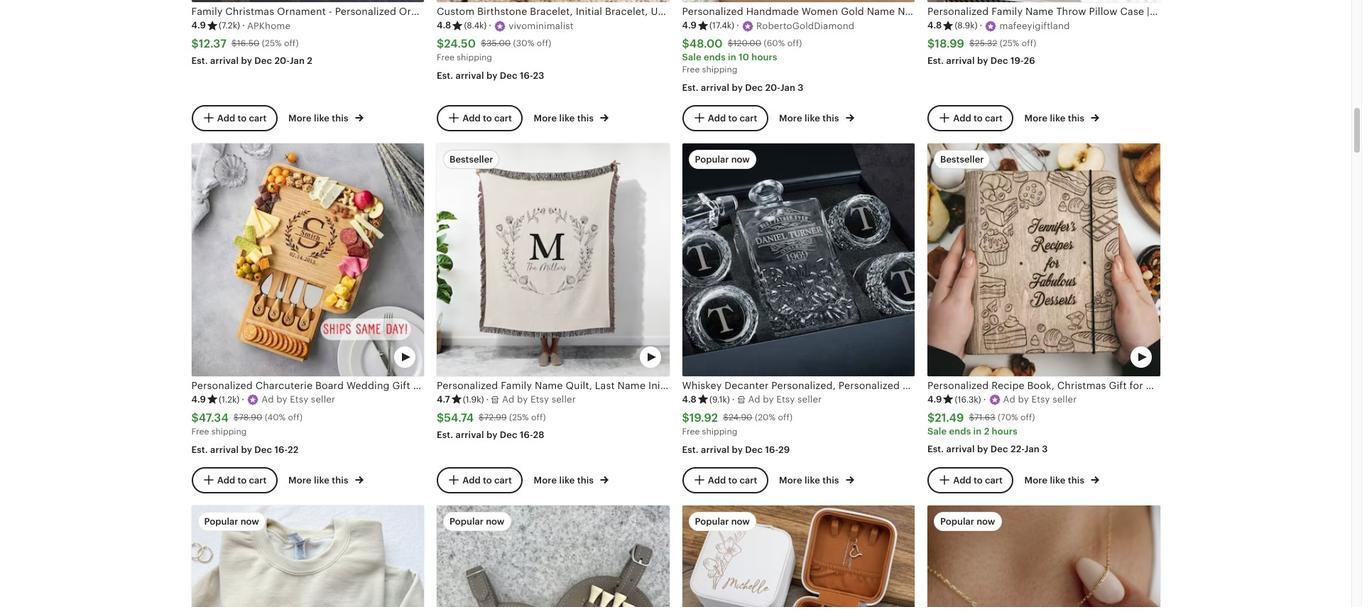 Task type: locate. For each thing, give the bounding box(es) containing it.
ends down 21.49
[[950, 426, 972, 437]]

cart down est. arrival by dec 16-23
[[494, 112, 512, 123]]

free
[[437, 53, 455, 63], [683, 65, 700, 75], [192, 427, 209, 437], [683, 427, 700, 437]]

this for 24.50
[[578, 113, 594, 124]]

sale inside $ 48.00 $ 120.00 (60% off) sale ends in 10 hours free shipping
[[683, 52, 702, 63]]

off) right (60%
[[788, 39, 803, 49]]

free inside $ 24.50 $ 35.00 (30% off) free shipping
[[437, 53, 455, 63]]

est. inside $ 18.99 $ 25.32 (25% off) est. arrival by dec 19-26
[[928, 56, 945, 66]]

· right (1.9k)
[[486, 395, 489, 405]]

est. arrival by dec 16-23
[[437, 70, 545, 81]]

free down the 24.50
[[437, 53, 455, 63]]

off) right (70%
[[1021, 413, 1036, 423]]

1 bestseller from the left
[[450, 155, 493, 165]]

by down 10
[[732, 82, 743, 93]]

christmas down 'custom birthstone bracelet, initial bracelet, unbiological sister bracelets birthstone jewelry birthday gift friendship bracelet for women' image
[[518, 6, 567, 17]]

to down est. arrival by dec 16-23
[[483, 112, 492, 123]]

with
[[451, 6, 473, 17]]

to for 47.34
[[238, 475, 247, 485]]

0 vertical spatial in
[[728, 52, 737, 63]]

(16.3k)
[[955, 395, 982, 405]]

add to cart button down est. arrival by dec 16-22
[[192, 467, 277, 493]]

add to cart
[[217, 112, 267, 123], [463, 112, 512, 123], [708, 112, 758, 123], [954, 112, 1003, 123], [217, 475, 267, 485], [463, 475, 512, 485], [708, 475, 758, 485], [954, 475, 1003, 485]]

4.9 for 12.37
[[192, 20, 206, 31]]

cart down the $ 21.49 $ 71.63 (70% off) sale ends in 2 hours est. arrival by dec 22-jan 3
[[985, 475, 1003, 485]]

like for 12.37
[[314, 113, 330, 124]]

family christmas ornament - personalized ornament with names - christmas tree ornament image
[[192, 0, 424, 2]]

shipping for 24.50
[[457, 53, 492, 63]]

(25% up 19-
[[1000, 39, 1020, 49]]

add to cart button down $ 54.74 $ 72.99 (25% off) est. arrival by dec 16-28 at the left bottom of the page
[[437, 467, 523, 493]]

4 popular now link from the left
[[928, 506, 1161, 608]]

$ down the (8.9k)
[[970, 39, 975, 49]]

off) for 19.92
[[778, 413, 793, 423]]

est. inside $ 12.37 $ 16.50 (25% off) est. arrival by dec 20-jan 2
[[192, 56, 208, 66]]

· right (9.1k)
[[733, 395, 735, 405]]

shipping
[[457, 53, 492, 63], [702, 65, 738, 75], [211, 427, 247, 437], [702, 427, 738, 437]]

more like this
[[289, 113, 351, 124], [534, 113, 596, 124], [780, 113, 842, 124], [1025, 113, 1087, 124], [289, 476, 351, 486], [534, 476, 596, 486], [780, 476, 842, 486], [1025, 476, 1087, 486]]

-
[[329, 6, 332, 17], [512, 6, 515, 17]]

personalized charcuterie board wedding gift large cheese board, bridal shower gift, engraved birthday present unique christmas gift image
[[192, 144, 424, 377]]

popular now link
[[192, 506, 424, 608], [437, 506, 670, 608], [683, 506, 915, 608], [928, 506, 1161, 608]]

4.9 down family
[[192, 20, 206, 31]]

shipping down 47.34
[[211, 427, 247, 437]]

off) inside $ 18.99 $ 25.32 (25% off) est. arrival by dec 19-26
[[1022, 39, 1037, 49]]

more
[[289, 113, 312, 124], [534, 113, 557, 124], [780, 113, 803, 124], [1025, 113, 1048, 124], [289, 476, 312, 486], [534, 476, 557, 486], [780, 476, 803, 486], [1025, 476, 1048, 486]]

3 right 22- on the bottom of the page
[[1043, 444, 1048, 455]]

more like this link for 19.92
[[780, 473, 855, 488]]

sale inside the $ 21.49 $ 71.63 (70% off) sale ends in 2 hours est. arrival by dec 22-jan 3
[[928, 426, 947, 437]]

0 horizontal spatial 4.8
[[437, 20, 451, 31]]

to down $ 12.37 $ 16.50 (25% off) est. arrival by dec 20-jan 2
[[238, 112, 247, 123]]

by inside the $ 21.49 $ 71.63 (70% off) sale ends in 2 hours est. arrival by dec 22-jan 3
[[978, 444, 989, 455]]

by down $ 24.50 $ 35.00 (30% off) free shipping
[[487, 70, 498, 81]]

2 horizontal spatial (25%
[[1000, 39, 1020, 49]]

0 horizontal spatial in
[[728, 52, 737, 63]]

add to cart down $ 54.74 $ 72.99 (25% off) est. arrival by dec 16-28 at the left bottom of the page
[[463, 475, 512, 485]]

16- for 47.34
[[275, 444, 288, 455]]

more like this link for 24.50
[[534, 110, 609, 125]]

custom birthstone bracelet, initial bracelet, unbiological sister bracelets birthstone jewelry birthday gift friendship bracelet for women image
[[437, 0, 670, 2]]

(25%
[[262, 39, 282, 49], [1000, 39, 1020, 49], [509, 413, 529, 423]]

free inside $ 48.00 $ 120.00 (60% off) sale ends in 10 hours free shipping
[[683, 65, 700, 75]]

arrival down 54.74
[[456, 430, 484, 441]]

2 inside the $ 21.49 $ 71.63 (70% off) sale ends in 2 hours est. arrival by dec 22-jan 3
[[985, 426, 990, 437]]

shipping inside $ 24.50 $ 35.00 (30% off) free shipping
[[457, 53, 492, 63]]

add to cart down est. arrival by dec 16-22
[[217, 475, 267, 485]]

· for 19.92
[[733, 395, 735, 405]]

to for 54.74
[[483, 475, 492, 485]]

0 vertical spatial sale
[[683, 52, 702, 63]]

2
[[307, 56, 313, 66], [985, 426, 990, 437]]

16- inside $ 54.74 $ 72.99 (25% off) est. arrival by dec 16-28
[[520, 430, 533, 441]]

4.8 up 19.92
[[683, 395, 697, 405]]

est. down 19.92
[[683, 444, 699, 455]]

off) right '(30%'
[[537, 39, 552, 49]]

2 popular now link from the left
[[437, 506, 670, 608]]

· right (17.4k)
[[737, 20, 740, 31]]

20- down (60%
[[766, 82, 781, 93]]

$ down '(1.2k)'
[[234, 413, 239, 423]]

add to cart button for 24.50
[[437, 105, 523, 131]]

24.90
[[729, 413, 753, 423]]

like for 21.49
[[1051, 476, 1066, 486]]

this for 47.34
[[332, 476, 349, 486]]

1 horizontal spatial 3
[[1043, 444, 1048, 455]]

popular now for dog name necklace | personalized dog ears necklace | custom pet jewelry | pet name necklace | pet memorial gift, gift for her,christmas gift image product video element
[[941, 517, 996, 528]]

4.8 up 18.99
[[928, 20, 943, 31]]

product video element
[[683, 0, 915, 2], [192, 144, 424, 377], [437, 144, 670, 377], [928, 144, 1161, 377], [192, 506, 424, 608], [683, 506, 915, 608], [928, 506, 1161, 608]]

dec left 19-
[[991, 56, 1009, 66]]

to for 24.50
[[483, 112, 492, 123]]

cart for 24.50
[[494, 112, 512, 123]]

est. down the 24.50
[[437, 70, 454, 81]]

shipping up est. arrival by dec 20-jan 3
[[702, 65, 738, 75]]

$ 54.74 $ 72.99 (25% off) est. arrival by dec 16-28
[[437, 411, 546, 441]]

cart for 18.99
[[985, 112, 1003, 123]]

add for 19.92
[[708, 475, 726, 485]]

4.8 down with
[[437, 20, 451, 31]]

1 vertical spatial sale
[[928, 426, 947, 437]]

bestseller
[[450, 155, 493, 165], [941, 155, 984, 165]]

add to cart for 21.49
[[954, 475, 1003, 485]]

dec down 10
[[746, 82, 763, 93]]

1 horizontal spatial 4.8
[[683, 395, 697, 405]]

2 bestseller from the left
[[941, 155, 984, 165]]

by inside $ 18.99 $ 25.32 (25% off) est. arrival by dec 19-26
[[978, 56, 989, 66]]

arrival down 47.34
[[210, 444, 239, 455]]

hours inside the $ 21.49 $ 71.63 (70% off) sale ends in 2 hours est. arrival by dec 22-jan 3
[[992, 426, 1018, 437]]

to down est. arrival by dec 16-22
[[238, 475, 247, 485]]

add to cart down $ 18.99 $ 25.32 (25% off) est. arrival by dec 19-26
[[954, 112, 1003, 123]]

arrival down 18.99
[[947, 56, 975, 66]]

(1.9k)
[[463, 395, 484, 405]]

0 vertical spatial 3
[[798, 82, 804, 93]]

0 horizontal spatial (25%
[[262, 39, 282, 49]]

more like this link for 48.00
[[780, 110, 855, 125]]

- right the names
[[512, 6, 515, 17]]

off) for 21.49
[[1021, 413, 1036, 423]]

est. arrival by dec 20-jan 3
[[683, 82, 804, 93]]

20-
[[275, 56, 290, 66], [766, 82, 781, 93]]

dec
[[255, 56, 272, 66], [991, 56, 1009, 66], [500, 70, 518, 81], [746, 82, 763, 93], [500, 430, 518, 441], [991, 444, 1009, 455], [255, 444, 272, 455], [746, 444, 763, 455]]

names
[[476, 6, 509, 17]]

popular
[[695, 155, 729, 165], [204, 517, 238, 528], [450, 517, 484, 528], [695, 517, 729, 528], [941, 517, 975, 528]]

popular for travel jewelry box, personalized gifts for her, christmas gifts for women, engraved jewelry case, birthday gifts, leather jewelry organizer image
[[695, 517, 729, 528]]

4.9 up 48.00
[[683, 20, 697, 31]]

16- for 19.92
[[766, 444, 779, 455]]

more like this for 18.99
[[1025, 113, 1087, 124]]

0 horizontal spatial 2
[[307, 56, 313, 66]]

by down 16.50
[[241, 56, 252, 66]]

0 vertical spatial jan
[[290, 56, 305, 66]]

add to cart button down the est. arrival by dec 16-29
[[683, 467, 768, 493]]

personalized
[[335, 6, 396, 17]]

arrival inside $ 18.99 $ 25.32 (25% off) est. arrival by dec 19-26
[[947, 56, 975, 66]]

dec inside $ 12.37 $ 16.50 (25% off) est. arrival by dec 20-jan 2
[[255, 56, 272, 66]]

est. inside $ 54.74 $ 72.99 (25% off) est. arrival by dec 16-28
[[437, 430, 454, 441]]

16- for 24.50
[[520, 70, 533, 81]]

off) inside the $ 21.49 $ 71.63 (70% off) sale ends in 2 hours est. arrival by dec 22-jan 3
[[1021, 413, 1036, 423]]

off) inside $ 12.37 $ 16.50 (25% off) est. arrival by dec 20-jan 2
[[284, 39, 299, 49]]

2 inside $ 12.37 $ 16.50 (25% off) est. arrival by dec 20-jan 2
[[307, 56, 313, 66]]

(25% inside $ 18.99 $ 25.32 (25% off) est. arrival by dec 19-26
[[1000, 39, 1020, 49]]

more for 48.00
[[780, 113, 803, 124]]

add to cart button down $ 18.99 $ 25.32 (25% off) est. arrival by dec 19-26
[[928, 105, 1014, 131]]

1 horizontal spatial sale
[[928, 426, 947, 437]]

to for 21.49
[[974, 475, 983, 485]]

16.50
[[237, 39, 260, 49]]

1 horizontal spatial 2
[[985, 426, 990, 437]]

0 horizontal spatial sale
[[683, 52, 702, 63]]

off) up 28
[[532, 413, 546, 423]]

est. down 18.99
[[928, 56, 945, 66]]

·
[[242, 20, 245, 31], [489, 20, 492, 31], [737, 20, 740, 31], [980, 20, 983, 31], [242, 395, 245, 405], [486, 395, 489, 405], [733, 395, 735, 405], [984, 395, 987, 405]]

add to cart button for 48.00
[[683, 105, 768, 131]]

18.99
[[935, 37, 965, 50]]

0 horizontal spatial hours
[[752, 52, 778, 63]]

sale for 21.49
[[928, 426, 947, 437]]

shipping inside '$ 19.92 $ 24.90 (20% off) free shipping'
[[702, 427, 738, 437]]

add to cart button
[[192, 105, 277, 131], [437, 105, 523, 131], [683, 105, 768, 131], [928, 105, 1014, 131], [192, 467, 277, 493], [437, 467, 523, 493], [683, 467, 768, 493], [928, 467, 1014, 493]]

more for 18.99
[[1025, 113, 1048, 124]]

to for 19.92
[[729, 475, 738, 485]]

add to cart button down $ 12.37 $ 16.50 (25% off) est. arrival by dec 20-jan 2
[[192, 105, 277, 131]]

- down family christmas ornament - personalized ornament with names - christmas tree ornament image
[[329, 6, 332, 17]]

hours
[[752, 52, 778, 63], [992, 426, 1018, 437]]

jan inside the $ 21.49 $ 71.63 (70% off) sale ends in 2 hours est. arrival by dec 22-jan 3
[[1025, 444, 1040, 455]]

1 christmas from the left
[[225, 6, 274, 17]]

bestseller for 54.74
[[450, 155, 493, 165]]

more like this link
[[289, 110, 364, 125], [534, 110, 609, 125], [780, 110, 855, 125], [1025, 110, 1100, 125], [289, 473, 364, 488], [534, 473, 609, 488], [780, 473, 855, 488], [1025, 473, 1100, 488]]

0 horizontal spatial christmas
[[225, 6, 274, 17]]

off) inside '$ 19.92 $ 24.90 (20% off) free shipping'
[[778, 413, 793, 423]]

in inside $ 48.00 $ 120.00 (60% off) sale ends in 10 hours free shipping
[[728, 52, 737, 63]]

off) inside $ 24.50 $ 35.00 (30% off) free shipping
[[537, 39, 552, 49]]

1 horizontal spatial hours
[[992, 426, 1018, 437]]

family christmas ornament - personalized ornament with names - christmas tree ornament
[[192, 6, 642, 17]]

est. down 54.74
[[437, 430, 454, 441]]

by
[[241, 56, 252, 66], [978, 56, 989, 66], [487, 70, 498, 81], [732, 82, 743, 93], [487, 430, 498, 441], [978, 444, 989, 455], [241, 444, 252, 455], [732, 444, 743, 455]]

by down $ 47.34 $ 78.90 (40% off) free shipping
[[241, 444, 252, 455]]

hours inside $ 48.00 $ 120.00 (60% off) sale ends in 10 hours free shipping
[[752, 52, 778, 63]]

to down the est. arrival by dec 16-29
[[729, 475, 738, 485]]

like for 47.34
[[314, 476, 330, 486]]

like for 48.00
[[805, 113, 821, 124]]

christmas
[[225, 6, 274, 17], [518, 6, 567, 17]]

popular now for product video element for personalized mama sweatshirt with kid names on sleeve, mothers day gift, birthday gift for mom, new mom gift, minimalist cool mom sweater image
[[204, 517, 259, 528]]

dec down 16.50
[[255, 56, 272, 66]]

0 horizontal spatial ends
[[704, 52, 726, 63]]

hours down (70%
[[992, 426, 1018, 437]]

sale down 21.49
[[928, 426, 947, 437]]

0 horizontal spatial -
[[329, 6, 332, 17]]

22-
[[1011, 444, 1025, 455]]

to
[[238, 112, 247, 123], [483, 112, 492, 123], [729, 112, 738, 123], [974, 112, 983, 123], [238, 475, 247, 485], [483, 475, 492, 485], [729, 475, 738, 485], [974, 475, 983, 485]]

$ down 4.7
[[437, 411, 444, 425]]

120.00
[[734, 39, 762, 49]]

1 horizontal spatial ends
[[950, 426, 972, 437]]

add to cart down the est. arrival by dec 16-29
[[708, 475, 758, 485]]

1 vertical spatial in
[[974, 426, 982, 437]]

0 horizontal spatial ornament
[[277, 6, 326, 17]]

1 horizontal spatial -
[[512, 6, 515, 17]]

(8.4k)
[[464, 21, 487, 31]]

(25% for 54.74
[[509, 413, 529, 423]]

20- down family christmas ornament - personalized ornament with names - christmas tree ornament image
[[275, 56, 290, 66]]

(25% inside $ 54.74 $ 72.99 (25% off) est. arrival by dec 16-28
[[509, 413, 529, 423]]

in for 21.49
[[974, 426, 982, 437]]

this
[[332, 113, 349, 124], [578, 113, 594, 124], [823, 113, 840, 124], [1069, 113, 1085, 124], [332, 476, 349, 486], [578, 476, 594, 486], [823, 476, 840, 486], [1069, 476, 1085, 486]]

ends
[[704, 52, 726, 63], [950, 426, 972, 437]]

$
[[192, 37, 199, 50], [437, 37, 444, 50], [683, 37, 690, 50], [928, 37, 935, 50], [232, 39, 237, 49], [481, 39, 487, 49], [728, 39, 734, 49], [970, 39, 975, 49], [192, 411, 199, 425], [437, 411, 444, 425], [683, 411, 690, 425], [928, 411, 935, 425], [234, 413, 239, 423], [479, 413, 484, 423], [724, 413, 729, 423], [970, 413, 975, 423]]

like
[[314, 113, 330, 124], [560, 113, 575, 124], [805, 113, 821, 124], [1051, 113, 1066, 124], [314, 476, 330, 486], [560, 476, 575, 486], [805, 476, 821, 486], [1051, 476, 1066, 486]]

dec down $ 24.50 $ 35.00 (30% off) free shipping
[[500, 70, 518, 81]]

2 horizontal spatial 4.8
[[928, 20, 943, 31]]

more for 19.92
[[780, 476, 803, 486]]

dec left 22- on the bottom of the page
[[991, 444, 1009, 455]]

· right '(1.2k)'
[[242, 395, 245, 405]]

19.92
[[690, 411, 719, 425]]

2 horizontal spatial jan
[[1025, 444, 1040, 455]]

off) inside $ 47.34 $ 78.90 (40% off) free shipping
[[288, 413, 303, 423]]

0 vertical spatial 2
[[307, 56, 313, 66]]

to down the $ 21.49 $ 71.63 (70% off) sale ends in 2 hours est. arrival by dec 22-jan 3
[[974, 475, 983, 485]]

47.34
[[199, 411, 229, 425]]

personalized family name throw pillow case | customize with names housewarming cover gift | 18x18 covers gifts | christmas gift image
[[928, 0, 1161, 2]]

· right (7.2k)
[[242, 20, 245, 31]]

· right (16.3k)
[[984, 395, 987, 405]]

3 ornament from the left
[[593, 6, 642, 17]]

popular now
[[695, 155, 750, 165], [204, 517, 259, 528], [450, 517, 505, 528], [695, 517, 750, 528], [941, 517, 996, 528]]

ornament
[[277, 6, 326, 17], [399, 6, 448, 17], [593, 6, 642, 17]]

4.9
[[192, 20, 206, 31], [683, 20, 697, 31], [192, 395, 206, 405], [928, 395, 943, 405]]

add
[[217, 112, 235, 123], [463, 112, 481, 123], [708, 112, 726, 123], [954, 112, 972, 123], [217, 475, 235, 485], [463, 475, 481, 485], [708, 475, 726, 485], [954, 475, 972, 485]]

2 down family christmas ornament - personalized ornament with names - christmas tree ornament image
[[307, 56, 313, 66]]

cart for 54.74
[[494, 475, 512, 485]]

more like this for 47.34
[[289, 476, 351, 486]]

1 horizontal spatial in
[[974, 426, 982, 437]]

shipping inside $ 47.34 $ 78.90 (40% off) free shipping
[[211, 427, 247, 437]]

in down 71.63
[[974, 426, 982, 437]]

2 vertical spatial jan
[[1025, 444, 1040, 455]]

cart down $ 18.99 $ 25.32 (25% off) est. arrival by dec 19-26
[[985, 112, 1003, 123]]

more like this for 24.50
[[534, 113, 596, 124]]

2 horizontal spatial ornament
[[593, 6, 642, 17]]

jan inside $ 12.37 $ 16.50 (25% off) est. arrival by dec 20-jan 2
[[290, 56, 305, 66]]

product video element for personalized charcuterie board wedding gift large cheese board, bridal shower gift, engraved birthday present unique christmas gift image
[[192, 144, 424, 377]]

(25% inside $ 12.37 $ 16.50 (25% off) est. arrival by dec 20-jan 2
[[262, 39, 282, 49]]

add to cart down $ 12.37 $ 16.50 (25% off) est. arrival by dec 20-jan 2
[[217, 112, 267, 123]]

more like this for 12.37
[[289, 113, 351, 124]]

ornament left with
[[399, 6, 448, 17]]

3
[[798, 82, 804, 93], [1043, 444, 1048, 455]]

cart
[[249, 112, 267, 123], [494, 112, 512, 123], [740, 112, 758, 123], [985, 112, 1003, 123], [249, 475, 267, 485], [494, 475, 512, 485], [740, 475, 758, 485], [985, 475, 1003, 485]]

1 vertical spatial 20-
[[766, 82, 781, 93]]

(25% right 16.50
[[262, 39, 282, 49]]

1 horizontal spatial bestseller
[[941, 155, 984, 165]]

cart down est. arrival by dec 20-jan 3
[[740, 112, 758, 123]]

arrival down the 24.50
[[456, 70, 484, 81]]

off) up 26
[[1022, 39, 1037, 49]]

popular for personalized mama sweatshirt with kid names on sleeve, mothers day gift, birthday gift for mom, new mom gift, minimalist cool mom sweater image
[[204, 517, 238, 528]]

16-
[[520, 70, 533, 81], [520, 430, 533, 441], [275, 444, 288, 455], [766, 444, 779, 455]]

1 vertical spatial hours
[[992, 426, 1018, 437]]

3 down $ 48.00 $ 120.00 (60% off) sale ends in 10 hours free shipping
[[798, 82, 804, 93]]

sale
[[683, 52, 702, 63], [928, 426, 947, 437]]

off) right (40%
[[288, 413, 303, 423]]

cart for 21.49
[[985, 475, 1003, 485]]

in for 48.00
[[728, 52, 737, 63]]

off) inside $ 48.00 $ 120.00 (60% off) sale ends in 10 hours free shipping
[[788, 39, 803, 49]]

$ 24.50 $ 35.00 (30% off) free shipping
[[437, 37, 552, 63]]

add to cart for 12.37
[[217, 112, 267, 123]]

off) for 12.37
[[284, 39, 299, 49]]

shipping down 19.92
[[702, 427, 738, 437]]

dec down the 72.99
[[500, 430, 518, 441]]

in inside the $ 21.49 $ 71.63 (70% off) sale ends in 2 hours est. arrival by dec 22-jan 3
[[974, 426, 982, 437]]

like for 54.74
[[560, 476, 575, 486]]

1 horizontal spatial ornament
[[399, 6, 448, 17]]

popular now for product video element for travel jewelry box, personalized gifts for her, christmas gifts for women, engraved jewelry case, birthday gifts, leather jewelry organizer image
[[695, 517, 750, 528]]

(25% for 12.37
[[262, 39, 282, 49]]

this for 18.99
[[1069, 113, 1085, 124]]

35.00
[[487, 39, 511, 49]]

off) right '(20%'
[[778, 413, 793, 423]]

in left 10
[[728, 52, 737, 63]]

1 vertical spatial 2
[[985, 426, 990, 437]]

ends inside the $ 21.49 $ 71.63 (70% off) sale ends in 2 hours est. arrival by dec 22-jan 3
[[950, 426, 972, 437]]

christmas up (7.2k)
[[225, 6, 274, 17]]

est.
[[192, 56, 208, 66], [928, 56, 945, 66], [437, 70, 454, 81], [683, 82, 699, 93], [437, 430, 454, 441], [928, 444, 945, 455], [192, 444, 208, 455], [683, 444, 699, 455]]

1 horizontal spatial christmas
[[518, 6, 567, 17]]

0 vertical spatial 20-
[[275, 56, 290, 66]]

more for 47.34
[[289, 476, 312, 486]]

1 horizontal spatial jan
[[781, 82, 796, 93]]

this for 48.00
[[823, 113, 840, 124]]

dec inside $ 54.74 $ 72.99 (25% off) est. arrival by dec 16-28
[[500, 430, 518, 441]]

$ 48.00 $ 120.00 (60% off) sale ends in 10 hours free shipping
[[683, 37, 803, 75]]

1 vertical spatial ends
[[950, 426, 972, 437]]

off)
[[284, 39, 299, 49], [537, 39, 552, 49], [788, 39, 803, 49], [1022, 39, 1037, 49], [288, 413, 303, 423], [532, 413, 546, 423], [778, 413, 793, 423], [1021, 413, 1036, 423]]

$ down (7.2k)
[[232, 39, 237, 49]]

personalized handmade women gold name necklace,  minimalist christmas gift for her,  personalized gift for women who has everything image
[[683, 0, 915, 2]]

add to cart button for 19.92
[[683, 467, 768, 493]]

sale down 48.00
[[683, 52, 702, 63]]

now
[[732, 155, 750, 165], [241, 517, 259, 528], [486, 517, 505, 528], [732, 517, 750, 528], [977, 517, 996, 528]]

$ 18.99 $ 25.32 (25% off) est. arrival by dec 19-26
[[928, 37, 1037, 66]]

free inside '$ 19.92 $ 24.90 (20% off) free shipping'
[[683, 427, 700, 437]]

free down 48.00
[[683, 65, 700, 75]]

2 down 71.63
[[985, 426, 990, 437]]

4.8
[[437, 20, 451, 31], [928, 20, 943, 31], [683, 395, 697, 405]]

78.90
[[239, 413, 263, 423]]

1 vertical spatial jan
[[781, 82, 796, 93]]

in
[[728, 52, 737, 63], [974, 426, 982, 437]]

add to cart down est. arrival by dec 20-jan 3
[[708, 112, 758, 123]]

ends down 48.00
[[704, 52, 726, 63]]

personalized recipe book, christmas gift for her, custom recipe binder, blank recipe notebook, cooking gift, mom birthday gift from daughter image
[[928, 144, 1161, 377]]

(7.2k)
[[219, 21, 240, 31]]

1 horizontal spatial (25%
[[509, 413, 529, 423]]

off) inside $ 54.74 $ 72.99 (25% off) est. arrival by dec 16-28
[[532, 413, 546, 423]]

arrival inside $ 54.74 $ 72.99 (25% off) est. arrival by dec 16-28
[[456, 430, 484, 441]]

like for 18.99
[[1051, 113, 1066, 124]]

0 vertical spatial ends
[[704, 52, 726, 63]]

(17.4k)
[[710, 21, 735, 31]]

ends inside $ 48.00 $ 120.00 (60% off) sale ends in 10 hours free shipping
[[704, 52, 726, 63]]

to down $ 54.74 $ 72.99 (25% off) est. arrival by dec 16-28 at the left bottom of the page
[[483, 475, 492, 485]]

product video element for personalized recipe book, christmas gift for her, custom recipe binder, blank recipe notebook, cooking gift, mom birthday gift from daughter image
[[928, 144, 1161, 377]]

arrival
[[210, 56, 239, 66], [947, 56, 975, 66], [456, 70, 484, 81], [701, 82, 730, 93], [456, 430, 484, 441], [947, 444, 975, 455], [210, 444, 239, 455], [701, 444, 730, 455]]

cart down est. arrival by dec 16-22
[[249, 475, 267, 485]]

21.49
[[935, 411, 965, 425]]

ornament right tree
[[593, 6, 642, 17]]

(1.2k)
[[219, 395, 240, 405]]

0 horizontal spatial bestseller
[[450, 155, 493, 165]]

0 horizontal spatial 20-
[[275, 56, 290, 66]]

$ down (9.1k)
[[724, 413, 729, 423]]

0 vertical spatial hours
[[752, 52, 778, 63]]

jan
[[290, 56, 305, 66], [781, 82, 796, 93], [1025, 444, 1040, 455]]

1 vertical spatial 3
[[1043, 444, 1048, 455]]

$ 21.49 $ 71.63 (70% off) sale ends in 2 hours est. arrival by dec 22-jan 3
[[928, 411, 1048, 455]]

72.99
[[484, 413, 507, 423]]

· for 48.00
[[737, 20, 740, 31]]

(20%
[[755, 413, 776, 423]]

free inside $ 47.34 $ 78.90 (40% off) free shipping
[[192, 427, 209, 437]]

more like this link for 12.37
[[289, 110, 364, 125]]

· right the (8.9k)
[[980, 20, 983, 31]]

0 horizontal spatial jan
[[290, 56, 305, 66]]



Task type: vqa. For each thing, say whether or not it's contained in the screenshot.
TRAVEL JEWELRY BOX, PERSONALIZED GIFTS FOR HER, CHRISTMAS GIFTS FOR WOMEN, ENGRAVED JEWELRY CASE, BIRTHDAY GIFTS, LEATHER JEWELRY ORGANIZER image Popular Now
yes



Task type: describe. For each thing, give the bounding box(es) containing it.
12.37
[[199, 37, 227, 50]]

personalized family name quilt, last name initials woven tapestry, wedding anniversary gift, christmas present for family, gift for mom image
[[437, 144, 670, 377]]

$ down (17.4k)
[[728, 39, 734, 49]]

2 ornament from the left
[[399, 6, 448, 17]]

add to cart button for 18.99
[[928, 105, 1014, 131]]

bestseller for 21.49
[[941, 155, 984, 165]]

more like this for 19.92
[[780, 476, 842, 486]]

by inside $ 54.74 $ 72.99 (25% off) est. arrival by dec 16-28
[[487, 430, 498, 441]]

arrival down $ 48.00 $ 120.00 (60% off) sale ends in 10 hours free shipping
[[701, 82, 730, 93]]

2 - from the left
[[512, 6, 515, 17]]

off) for 18.99
[[1022, 39, 1037, 49]]

now for travel jewelry box, personalized gifts for her, christmas gifts for women, engraved jewelry case, birthday gifts, leather jewelry organizer image
[[732, 517, 750, 528]]

· for 47.34
[[242, 395, 245, 405]]

tree
[[569, 6, 590, 17]]

more like this for 48.00
[[780, 113, 842, 124]]

19-
[[1011, 56, 1024, 66]]

· for 21.49
[[984, 395, 987, 405]]

1 - from the left
[[329, 6, 332, 17]]

est. inside the $ 21.49 $ 71.63 (70% off) sale ends in 2 hours est. arrival by dec 22-jan 3
[[928, 444, 945, 455]]

26
[[1024, 56, 1036, 66]]

family
[[192, 6, 223, 17]]

this for 19.92
[[823, 476, 840, 486]]

more like this for 21.49
[[1025, 476, 1087, 486]]

add to cart for 18.99
[[954, 112, 1003, 123]]

1 ornament from the left
[[277, 6, 326, 17]]

free for 47.34
[[192, 427, 209, 437]]

product video element for dog name necklace | personalized dog ears necklace | custom pet jewelry | pet name necklace | pet memorial gift, gift for her,christmas gift image
[[928, 506, 1161, 608]]

4.7
[[437, 395, 450, 405]]

free for 24.50
[[437, 53, 455, 63]]

24.50
[[444, 37, 476, 50]]

product video element for personalized mama sweatshirt with kid names on sleeve, mothers day gift, birthday gift for mom, new mom gift, minimalist cool mom sweater image
[[192, 506, 424, 608]]

popular for dog name necklace | personalized dog ears necklace | custom pet jewelry | pet name necklace | pet memorial gift, gift for her,christmas gift image
[[941, 517, 975, 528]]

add to cart button for 21.49
[[928, 467, 1014, 493]]

0 horizontal spatial 3
[[798, 82, 804, 93]]

23
[[533, 70, 545, 81]]

4.8 for 18.99
[[928, 20, 943, 31]]

· for 12.37
[[242, 20, 245, 31]]

est. down 47.34
[[192, 444, 208, 455]]

more like this link for 18.99
[[1025, 110, 1100, 125]]

off) for 54.74
[[532, 413, 546, 423]]

$ down family
[[192, 37, 199, 50]]

this for 12.37
[[332, 113, 349, 124]]

$ left 78.90
[[192, 411, 199, 425]]

more like this link for 47.34
[[289, 473, 364, 488]]

shipping for 47.34
[[211, 427, 247, 437]]

1 popular now link from the left
[[192, 506, 424, 608]]

3 inside the $ 21.49 $ 71.63 (70% off) sale ends in 2 hours est. arrival by dec 22-jan 3
[[1043, 444, 1048, 455]]

dec inside the $ 21.49 $ 71.63 (70% off) sale ends in 2 hours est. arrival by dec 22-jan 3
[[991, 444, 1009, 455]]

more for 12.37
[[289, 113, 312, 124]]

cart for 19.92
[[740, 475, 758, 485]]

20- inside $ 12.37 $ 16.50 (25% off) est. arrival by dec 20-jan 2
[[275, 56, 290, 66]]

(9.1k)
[[710, 395, 730, 405]]

golf bag tag - personalized golf gifts for men or woman - custom golf accessories image
[[437, 506, 670, 608]]

off) for 48.00
[[788, 39, 803, 49]]

arrival down '$ 19.92 $ 24.90 (20% off) free shipping'
[[701, 444, 730, 455]]

ends for 21.49
[[950, 426, 972, 437]]

dog name necklace | personalized dog ears necklace | custom pet jewelry | pet name necklace | pet memorial gift, gift for her,christmas gift image
[[928, 506, 1161, 608]]

add for 48.00
[[708, 112, 726, 123]]

1 horizontal spatial 20-
[[766, 82, 781, 93]]

$ left 71.63
[[928, 411, 935, 425]]

to for 18.99
[[974, 112, 983, 123]]

add to cart for 48.00
[[708, 112, 758, 123]]

more like this link for 54.74
[[534, 473, 609, 488]]

shipping for 19.92
[[702, 427, 738, 437]]

ends for 48.00
[[704, 52, 726, 63]]

$ down (16.3k)
[[970, 413, 975, 423]]

$ left 120.00
[[683, 37, 690, 50]]

3 popular now link from the left
[[683, 506, 915, 608]]

by down '$ 19.92 $ 24.90 (20% off) free shipping'
[[732, 444, 743, 455]]

free for 19.92
[[683, 427, 700, 437]]

$ 47.34 $ 78.90 (40% off) free shipping
[[192, 411, 303, 437]]

$ left 24.90
[[683, 411, 690, 425]]

add to cart button for 54.74
[[437, 467, 523, 493]]

add to cart for 19.92
[[708, 475, 758, 485]]

29
[[779, 444, 790, 455]]

more for 54.74
[[534, 476, 557, 486]]

$ down family christmas ornament - personalized ornament with names - christmas tree ornament
[[437, 37, 444, 50]]

4.9 for 47.34
[[192, 395, 206, 405]]

cart for 47.34
[[249, 475, 267, 485]]

· for 18.99
[[980, 20, 983, 31]]

48.00
[[690, 37, 723, 50]]

25.32
[[975, 39, 998, 49]]

add to cart for 24.50
[[463, 112, 512, 123]]

shipping inside $ 48.00 $ 120.00 (60% off) sale ends in 10 hours free shipping
[[702, 65, 738, 75]]

4.9 for 48.00
[[683, 20, 697, 31]]

this for 21.49
[[1069, 476, 1085, 486]]

off) for 24.50
[[537, 39, 552, 49]]

10
[[739, 52, 750, 63]]

(8.9k)
[[955, 21, 978, 31]]

dec inside $ 18.99 $ 25.32 (25% off) est. arrival by dec 19-26
[[991, 56, 1009, 66]]

est. down 48.00
[[683, 82, 699, 93]]

est. arrival by dec 16-29
[[683, 444, 790, 455]]

22
[[288, 444, 299, 455]]

more like this link for 21.49
[[1025, 473, 1100, 488]]

(60%
[[764, 39, 786, 49]]

4.9 for 21.49
[[928, 395, 943, 405]]

sale for 48.00
[[683, 52, 702, 63]]

by inside $ 12.37 $ 16.50 (25% off) est. arrival by dec 20-jan 2
[[241, 56, 252, 66]]

dec left 22
[[255, 444, 272, 455]]

this for 54.74
[[578, 476, 594, 486]]

$ 19.92 $ 24.90 (20% off) free shipping
[[683, 411, 793, 437]]

personalized mama sweatshirt with kid names on sleeve, mothers day gift, birthday gift for mom, new mom gift, minimalist cool mom sweater image
[[192, 506, 424, 608]]

hours for 48.00
[[752, 52, 778, 63]]

arrival inside the $ 21.49 $ 71.63 (70% off) sale ends in 2 hours est. arrival by dec 22-jan 3
[[947, 444, 975, 455]]

cart for 12.37
[[249, 112, 267, 123]]

2 christmas from the left
[[518, 6, 567, 17]]

to for 48.00
[[729, 112, 738, 123]]

arrival inside $ 12.37 $ 16.50 (25% off) est. arrival by dec 20-jan 2
[[210, 56, 239, 66]]

whiskey decanter personalized, personalized gifts for men, gifts for dad, anniversary, groomsmen gifts, boyfriend gift, wedding gifts image
[[683, 144, 915, 377]]

4.8 for 19.92
[[683, 395, 697, 405]]

add to cart for 47.34
[[217, 475, 267, 485]]

(40%
[[265, 413, 286, 423]]

$ down (8.4k)
[[481, 39, 487, 49]]

(30%
[[513, 39, 535, 49]]

travel jewelry box, personalized gifts for her, christmas gifts for women, engraved jewelry case, birthday gifts, leather jewelry organizer image
[[683, 506, 915, 608]]

$ left 25.32
[[928, 37, 935, 50]]

28
[[533, 430, 545, 441]]

hours for 21.49
[[992, 426, 1018, 437]]

$ down (1.9k)
[[479, 413, 484, 423]]

add for 21.49
[[954, 475, 972, 485]]

more for 21.49
[[1025, 476, 1048, 486]]

dec left 29
[[746, 444, 763, 455]]

(70%
[[998, 413, 1019, 423]]

4.8 for 24.50
[[437, 20, 451, 31]]

(25% for 18.99
[[1000, 39, 1020, 49]]

now for personalized mama sweatshirt with kid names on sleeve, mothers day gift, birthday gift for mom, new mom gift, minimalist cool mom sweater image
[[241, 517, 259, 528]]

like for 19.92
[[805, 476, 821, 486]]

product video element for travel jewelry box, personalized gifts for her, christmas gifts for women, engraved jewelry case, birthday gifts, leather jewelry organizer image
[[683, 506, 915, 608]]

54.74
[[444, 411, 474, 425]]

add to cart for 54.74
[[463, 475, 512, 485]]

71.63
[[975, 413, 996, 423]]

· for 54.74
[[486, 395, 489, 405]]

now for dog name necklace | personalized dog ears necklace | custom pet jewelry | pet name necklace | pet memorial gift, gift for her,christmas gift image
[[977, 517, 996, 528]]

est. arrival by dec 16-22
[[192, 444, 299, 455]]

add for 12.37
[[217, 112, 235, 123]]

add for 54.74
[[463, 475, 481, 485]]

add for 24.50
[[463, 112, 481, 123]]

$ 12.37 $ 16.50 (25% off) est. arrival by dec 20-jan 2
[[192, 37, 313, 66]]



